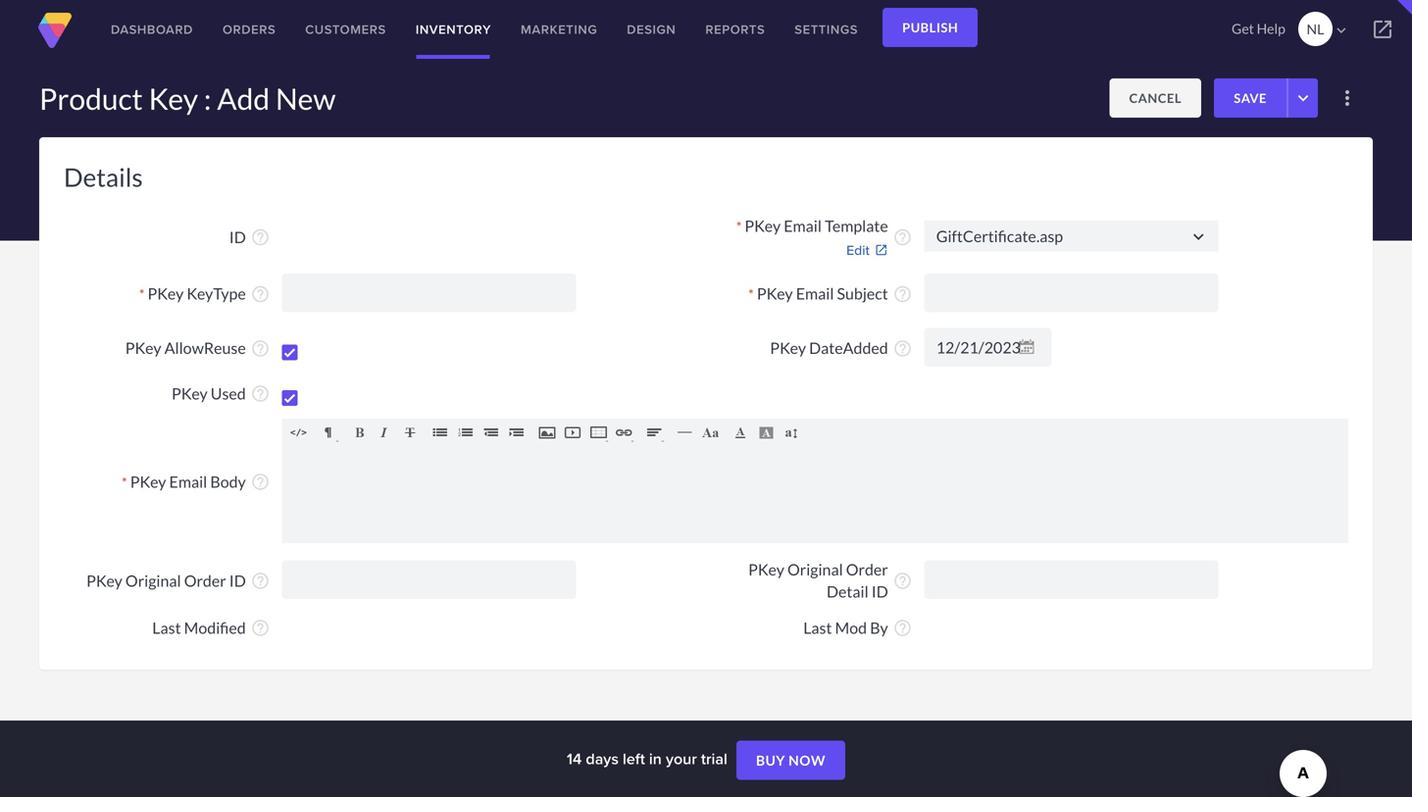 Task type: describe. For each thing, give the bounding box(es) containing it.
save
[[1234, 90, 1268, 106]]

trial
[[701, 748, 728, 771]]

details
[[64, 162, 143, 192]]

cancel link
[[1110, 78, 1202, 118]]

original for id
[[788, 560, 843, 580]]

* for body
[[122, 474, 127, 491]]

email for help_outline
[[169, 472, 207, 491]]

email for pkey email template
[[784, 216, 822, 235]]

pkey original order id help_outline
[[86, 571, 270, 591]]

left
[[623, 748, 645, 771]]

by
[[870, 618, 889, 638]]

keytype
[[187, 284, 246, 303]]

nl
[[1307, 21, 1325, 37]]

* pkey email subject help_outline
[[749, 284, 913, 304]]

your
[[666, 748, 697, 771]]

 link
[[1354, 0, 1413, 59]]

days
[[586, 748, 619, 771]]

help_outline inside * pkey keytype help_outline
[[251, 284, 270, 304]]

* for help_outline
[[139, 286, 145, 303]]

more_vert
[[1336, 86, 1360, 110]]

help_outline inside the pkey original order detail id help_outline
[[893, 572, 913, 591]]

buy now
[[756, 753, 826, 769]]

help_outline inside * pkey email body help_outline
[[251, 472, 270, 492]]

id inside "pkey original order id help_outline"
[[229, 571, 246, 591]]

help_outline inside pkey allowreuse help_outline
[[251, 339, 270, 359]]

now
[[789, 753, 826, 769]]


[[1189, 227, 1209, 247]]

cancel
[[1130, 90, 1182, 106]]

add
[[217, 81, 270, 116]]

settings
[[795, 20, 859, 39]]

help_outline inside the id help_outline
[[251, 228, 270, 247]]

more_vert button
[[1328, 78, 1368, 118]]

key
[[149, 81, 198, 116]]

used
[[211, 384, 246, 403]]

subject
[[837, 284, 889, 303]]

pkey inside the pkey original order detail id help_outline
[[749, 560, 785, 580]]

detail
[[827, 582, 869, 602]]

template
[[825, 216, 889, 235]]

pkey original order detail id help_outline
[[749, 560, 913, 602]]

marketing
[[521, 20, 598, 39]]

help_outline right edit on the top right of the page
[[893, 228, 913, 247]]

modified
[[184, 618, 246, 638]]

in
[[649, 748, 662, 771]]

14 days left in your trial
[[567, 748, 732, 771]]

product key : add new
[[39, 81, 336, 116]]

* pkey email body help_outline
[[122, 472, 270, 492]]

original for help_outline
[[126, 571, 181, 591]]

edit link
[[706, 240, 889, 260]]

order for help_outline
[[184, 571, 226, 591]]

buy
[[756, 753, 786, 769]]

allowreuse
[[164, 339, 246, 358]]

inventory
[[416, 20, 492, 39]]

pkey inside pkey allowreuse help_outline
[[125, 339, 161, 358]]

reports
[[706, 20, 766, 39]]



Task type: locate. For each thing, give the bounding box(es) containing it.
help_outline up * pkey keytype help_outline
[[251, 228, 270, 247]]

None text field
[[925, 221, 1219, 252], [282, 274, 577, 312], [925, 274, 1219, 312], [282, 561, 577, 600], [925, 221, 1219, 252], [282, 274, 577, 312], [925, 274, 1219, 312], [282, 561, 577, 600]]

help_outline right used at the left of page
[[251, 384, 270, 404]]

pkey inside pkey used help_outline
[[172, 384, 208, 403]]

order
[[846, 560, 889, 580], [184, 571, 226, 591]]

order inside the pkey original order detail id help_outline
[[846, 560, 889, 580]]

pkey inside "pkey original order id help_outline"
[[86, 571, 122, 591]]

* pkey keytype help_outline
[[139, 284, 270, 304]]

help_outline right "keytype"
[[251, 284, 270, 304]]


[[1372, 18, 1395, 41]]

order inside "pkey original order id help_outline"
[[184, 571, 226, 591]]

nl 
[[1307, 21, 1351, 39]]

publish
[[903, 20, 959, 35]]

original inside the pkey original order detail id help_outline
[[788, 560, 843, 580]]

id up "keytype"
[[229, 228, 246, 247]]

last inside last mod by help_outline
[[804, 618, 832, 638]]

pkey inside * pkey email body help_outline
[[130, 472, 166, 491]]

dashboard link
[[96, 0, 208, 59]]

help_outline inside last modified help_outline
[[251, 619, 270, 638]]

help_outline right detail
[[893, 572, 913, 591]]

last for help_outline
[[152, 618, 181, 638]]

email inside * pkey email template edit
[[784, 216, 822, 235]]

1 last from the left
[[152, 618, 181, 638]]

last modified help_outline
[[152, 618, 270, 638]]

None text field
[[925, 561, 1219, 600]]

2 vertical spatial email
[[169, 472, 207, 491]]

1 horizontal spatial order
[[846, 560, 889, 580]]

last down "pkey original order id help_outline"
[[152, 618, 181, 638]]

orders
[[223, 20, 276, 39]]

help_outline right allowreuse
[[251, 339, 270, 359]]

id inside the id help_outline
[[229, 228, 246, 247]]

pkey dateadded help_outline
[[770, 339, 913, 359]]

help_outline inside pkey used help_outline
[[251, 384, 270, 404]]

get
[[1232, 20, 1255, 37]]

help_outline right 'dateadded'
[[893, 339, 913, 359]]

pkey inside * pkey email template edit
[[745, 216, 781, 235]]

* inside * pkey email body help_outline
[[122, 474, 127, 491]]

14
[[567, 748, 582, 771]]

* inside * pkey keytype help_outline
[[139, 286, 145, 303]]

body
[[210, 472, 246, 491]]

help_outline
[[251, 228, 270, 247], [893, 228, 913, 247], [251, 284, 270, 304], [893, 284, 913, 304], [251, 339, 270, 359], [893, 339, 913, 359], [251, 384, 270, 404], [251, 472, 270, 492], [251, 572, 270, 591], [893, 572, 913, 591], [251, 619, 270, 638], [893, 619, 913, 638]]

* inside * pkey email template edit
[[737, 218, 742, 235]]

product
[[39, 81, 143, 116]]

pkey inside * pkey email subject help_outline
[[757, 284, 793, 303]]

pkey
[[745, 216, 781, 235], [148, 284, 184, 303], [757, 284, 793, 303], [125, 339, 161, 358], [770, 339, 807, 358], [172, 384, 208, 403], [130, 472, 166, 491], [749, 560, 785, 580], [86, 571, 122, 591]]

pkey inside pkey dateadded help_outline
[[770, 339, 807, 358]]

0 horizontal spatial last
[[152, 618, 181, 638]]

help_outline inside "pkey original order id help_outline"
[[251, 572, 270, 591]]

help_outline inside last mod by help_outline
[[893, 619, 913, 638]]

mod
[[835, 618, 867, 638]]

* pkey email template edit
[[737, 216, 889, 260]]

id right detail
[[872, 582, 889, 602]]

edit
[[847, 240, 870, 260]]

original
[[788, 560, 843, 580], [126, 571, 181, 591]]

pkey used help_outline
[[172, 384, 270, 404]]

last inside last modified help_outline
[[152, 618, 181, 638]]

id inside the pkey original order detail id help_outline
[[872, 582, 889, 602]]

last left mod
[[804, 618, 832, 638]]

1 vertical spatial email
[[796, 284, 834, 303]]

original inside "pkey original order id help_outline"
[[126, 571, 181, 591]]

* inside * pkey email subject help_outline
[[749, 286, 754, 303]]

dateadded
[[810, 339, 889, 358]]

* for subject
[[749, 286, 754, 303]]

order up last modified help_outline
[[184, 571, 226, 591]]

dashboard
[[111, 20, 193, 39]]

MM/DD/YYYY text field
[[925, 328, 1052, 367]]

last for by
[[804, 618, 832, 638]]

help_outline right modified
[[251, 619, 270, 638]]

design
[[627, 20, 676, 39]]

get help
[[1232, 20, 1286, 37]]

help_outline right by
[[893, 619, 913, 638]]

pkey inside * pkey keytype help_outline
[[148, 284, 184, 303]]

* for template
[[737, 218, 742, 235]]

*
[[737, 218, 742, 235], [139, 286, 145, 303], [749, 286, 754, 303], [122, 474, 127, 491]]

order up detail
[[846, 560, 889, 580]]

email inside * pkey email subject help_outline
[[796, 284, 834, 303]]

1 horizontal spatial last
[[804, 618, 832, 638]]

help
[[1257, 20, 1286, 37]]

original up detail
[[788, 560, 843, 580]]

email inside * pkey email body help_outline
[[169, 472, 207, 491]]

last mod by help_outline
[[804, 618, 913, 638]]

original up last modified help_outline
[[126, 571, 181, 591]]

1 horizontal spatial original
[[788, 560, 843, 580]]

0 horizontal spatial original
[[126, 571, 181, 591]]

email left body
[[169, 472, 207, 491]]

id help_outline
[[229, 228, 270, 247]]

customers
[[305, 20, 386, 39]]

help_outline inside * pkey email subject help_outline
[[893, 284, 913, 304]]

publish button
[[883, 8, 978, 47]]

save link
[[1215, 78, 1287, 118]]

help_outline up last modified help_outline
[[251, 572, 270, 591]]


[[1333, 22, 1351, 39]]

email up edit link
[[784, 216, 822, 235]]

help_outline right body
[[251, 472, 270, 492]]

new
[[276, 81, 336, 116]]

email down edit link
[[796, 284, 834, 303]]

0 horizontal spatial order
[[184, 571, 226, 591]]

help_outline inside pkey dateadded help_outline
[[893, 339, 913, 359]]

:
[[204, 81, 211, 116]]

id up modified
[[229, 571, 246, 591]]

help_outline right subject
[[893, 284, 913, 304]]

0 vertical spatial email
[[784, 216, 822, 235]]

order for id
[[846, 560, 889, 580]]

last
[[152, 618, 181, 638], [804, 618, 832, 638]]

id
[[229, 228, 246, 247], [229, 571, 246, 591], [872, 582, 889, 602]]

email
[[784, 216, 822, 235], [796, 284, 834, 303], [169, 472, 207, 491]]

2 last from the left
[[804, 618, 832, 638]]

buy now link
[[737, 741, 846, 781]]

pkey allowreuse help_outline
[[125, 339, 270, 359]]



Task type: vqa. For each thing, say whether or not it's contained in the screenshot.
MM/DD/YYYY text box on the right of page
yes



